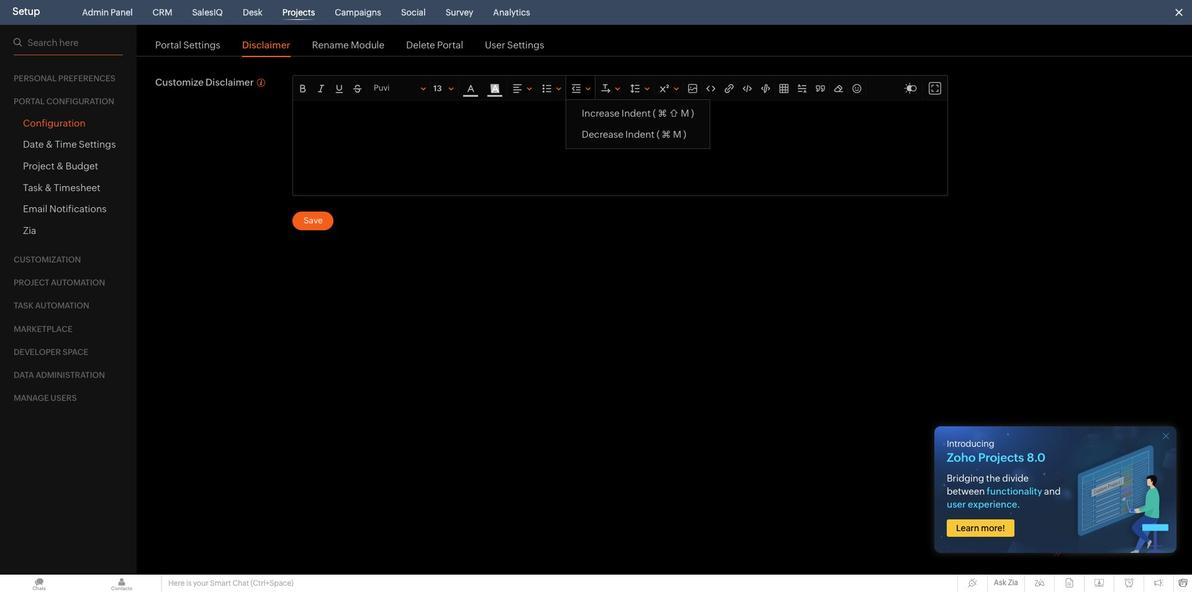 Task type: locate. For each thing, give the bounding box(es) containing it.
projects
[[282, 7, 315, 17]]

your
[[193, 580, 209, 588]]

crm link
[[148, 0, 177, 25]]

social link
[[396, 0, 431, 25]]

setup
[[12, 6, 40, 17]]

is
[[186, 580, 192, 588]]

admin panel link
[[77, 0, 138, 25]]

chats image
[[0, 575, 78, 593]]

survey link
[[441, 0, 479, 25]]

(ctrl+space)
[[251, 580, 294, 588]]

salesiq
[[192, 7, 223, 17]]

admin panel
[[82, 7, 133, 17]]

smart
[[210, 580, 231, 588]]

analytics link
[[488, 0, 535, 25]]

analytics
[[493, 7, 530, 17]]

ask
[[994, 579, 1007, 588]]



Task type: vqa. For each thing, say whether or not it's contained in the screenshot.
SOCIAL
yes



Task type: describe. For each thing, give the bounding box(es) containing it.
chat
[[233, 580, 249, 588]]

admin
[[82, 7, 109, 17]]

zia
[[1008, 579, 1019, 588]]

desk link
[[238, 0, 268, 25]]

here is your smart chat (ctrl+space)
[[168, 580, 294, 588]]

survey
[[446, 7, 474, 17]]

salesiq link
[[187, 0, 228, 25]]

campaigns link
[[330, 0, 386, 25]]

social
[[401, 7, 426, 17]]

desk
[[243, 7, 263, 17]]

crm
[[153, 7, 172, 17]]

projects link
[[278, 0, 320, 25]]

ask zia
[[994, 579, 1019, 588]]

campaigns
[[335, 7, 381, 17]]

panel
[[111, 7, 133, 17]]

contacts image
[[83, 575, 161, 593]]

here
[[168, 580, 185, 588]]



